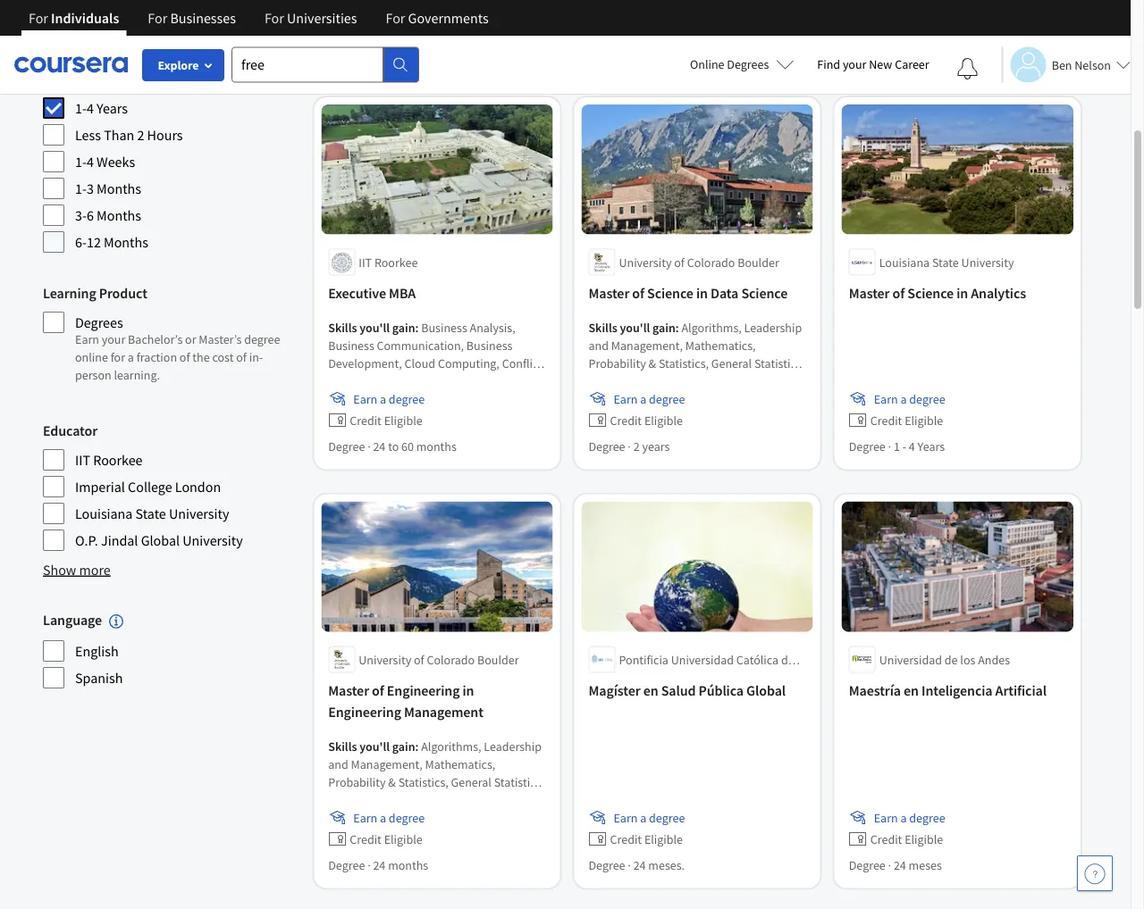 Task type: locate. For each thing, give the bounding box(es) containing it.
show up "coursera" image
[[43, 20, 76, 38]]

1 vertical spatial degree · 24 months
[[328, 858, 428, 874]]

0 horizontal spatial science
[[647, 285, 694, 303]]

1 vertical spatial louisiana
[[75, 505, 133, 523]]

global down católica
[[746, 682, 786, 700]]

0 vertical spatial 2
[[137, 126, 144, 144]]

0 vertical spatial global
[[141, 532, 180, 550]]

0 horizontal spatial in
[[463, 682, 474, 700]]

0 horizontal spatial roorkee
[[93, 451, 143, 469]]

1 horizontal spatial 2
[[633, 439, 640, 455]]

duration group
[[43, 68, 296, 254]]

executive mba
[[328, 285, 416, 303]]

2 vertical spatial months
[[104, 233, 148, 251]]

1 show from the top
[[43, 20, 76, 38]]

1 vertical spatial show more
[[43, 561, 111, 579]]

eligible
[[384, 15, 423, 31], [384, 413, 423, 429], [644, 413, 683, 429], [905, 413, 943, 429], [384, 832, 423, 848], [644, 832, 683, 848], [905, 832, 943, 848]]

iit roorkee
[[359, 254, 418, 271], [75, 451, 143, 469]]

universidad up magíster en salud pública global link
[[671, 652, 734, 668]]

None search field
[[232, 47, 419, 83]]

earn inside earn your bachelor's or master's degree online for a fraction of the cost of in- person learning.
[[75, 332, 99, 348]]

iit roorkee up imperial on the left of the page
[[75, 451, 143, 469]]

1 horizontal spatial iit
[[359, 254, 372, 271]]

2 for hours
[[137, 126, 144, 144]]

magíster en salud pública global
[[589, 682, 786, 700]]

1 vertical spatial iit roorkee
[[75, 451, 143, 469]]

maestría en inteligencia artificial
[[849, 682, 1047, 700]]

state
[[932, 254, 959, 271], [136, 505, 166, 523]]

science left data
[[647, 285, 694, 303]]

a for degree · 24 months
[[380, 810, 386, 826]]

1 horizontal spatial master
[[589, 285, 630, 303]]

show more up "coursera" image
[[43, 20, 111, 38]]

show more
[[43, 20, 111, 38], [43, 561, 111, 579]]

in left 'analytics'
[[957, 285, 968, 303]]

louisiana state university inside educator group
[[75, 505, 229, 523]]

0 horizontal spatial de
[[781, 652, 794, 668]]

2 show more button from the top
[[43, 560, 111, 581]]

years
[[97, 99, 128, 117], [918, 439, 945, 455]]

for left individuals at the top left
[[29, 9, 48, 27]]

0 horizontal spatial state
[[136, 505, 166, 523]]

educator group
[[43, 420, 296, 552]]

credit for degree · 24 meses
[[870, 832, 902, 848]]

1 vertical spatial iit
[[75, 451, 90, 469]]

: down mba
[[415, 320, 419, 336]]

eligible for degree · 1 - 4 years
[[905, 413, 943, 429]]

en for maestría
[[904, 682, 919, 700]]

magíster
[[589, 682, 641, 700]]

meses
[[909, 858, 942, 874]]

2 en from the left
[[904, 682, 919, 700]]

master for master of engineering in engineering management
[[328, 682, 369, 700]]

you'll down "executive mba"
[[360, 320, 390, 336]]

degree · 24 to 60 months
[[328, 439, 457, 455]]

boulder up master of engineering in engineering management link
[[477, 652, 519, 668]]

degree inside earn your bachelor's or master's degree online for a fraction of the cost of in- person learning.
[[244, 332, 280, 348]]

in up "management"
[[463, 682, 474, 700]]

you'll for executive mba
[[360, 320, 390, 336]]

0 vertical spatial show more button
[[43, 18, 111, 39]]

state down college
[[136, 505, 166, 523]]

credit eligible for degree · 24 to 60 months
[[350, 413, 423, 429]]

4 right -
[[909, 439, 915, 455]]

master
[[589, 285, 630, 303], [849, 285, 890, 303], [328, 682, 369, 700]]

0 horizontal spatial degrees
[[75, 314, 123, 332]]

louisiana state university down college
[[75, 505, 229, 523]]

boulder for master of science in data science
[[738, 254, 779, 271]]

colorado up master of engineering in engineering management link
[[427, 652, 475, 668]]

2 for years
[[633, 439, 640, 455]]

roorkee
[[374, 254, 418, 271], [93, 451, 143, 469]]

1 horizontal spatial in
[[696, 285, 708, 303]]

your inside earn your bachelor's or master's degree online for a fraction of the cost of in- person learning.
[[102, 332, 125, 348]]

degree · 24 months
[[328, 41, 428, 57], [328, 858, 428, 874]]

1 vertical spatial louisiana state university
[[75, 505, 229, 523]]

1 vertical spatial 1
[[894, 439, 900, 455]]

less than 2 hours
[[75, 126, 183, 144]]

0 vertical spatial 4
[[87, 99, 94, 117]]

1 vertical spatial university of colorado boulder
[[359, 652, 519, 668]]

0 horizontal spatial universidad
[[671, 652, 734, 668]]

1 vertical spatial show more button
[[43, 560, 111, 581]]

a
[[128, 350, 134, 366], [380, 391, 386, 407], [640, 391, 647, 407], [901, 391, 907, 407], [380, 810, 386, 826], [640, 810, 647, 826], [901, 810, 907, 826]]

inteligencia
[[922, 682, 993, 700]]

1 horizontal spatial state
[[932, 254, 959, 271]]

1 more from the top
[[79, 20, 111, 38]]

more up "coursera" image
[[79, 20, 111, 38]]

1 science from the left
[[647, 285, 694, 303]]

0 horizontal spatial your
[[102, 332, 125, 348]]

earn a degree for meses.
[[614, 810, 685, 826]]

eligible for degree · 2 years
[[644, 413, 683, 429]]

credit eligible for degree · 24 meses.
[[610, 832, 683, 848]]

your right find
[[843, 56, 867, 72]]

you'll down master of science in data science
[[620, 320, 650, 336]]

1 universidad from the left
[[671, 652, 734, 668]]

24 for degree · 24 meses.
[[633, 858, 646, 874]]

eligible for degree · 24 months
[[384, 832, 423, 848]]

de
[[781, 652, 794, 668], [945, 652, 958, 668]]

skills you'll gain : down master of science in data science
[[589, 320, 682, 336]]

state up master of science in analytics
[[932, 254, 959, 271]]

0 vertical spatial degrees
[[727, 56, 769, 72]]

1 horizontal spatial degrees
[[727, 56, 769, 72]]

global right jindal
[[141, 532, 180, 550]]

roorkee up imperial on the left of the page
[[93, 451, 143, 469]]

london
[[175, 478, 221, 496]]

universidad up the maestría
[[879, 652, 942, 668]]

learning product group
[[43, 282, 296, 392]]

0 horizontal spatial colorado
[[427, 652, 475, 668]]

1 horizontal spatial de
[[945, 652, 958, 668]]

1 vertical spatial more
[[79, 561, 111, 579]]

1 horizontal spatial louisiana state university
[[879, 254, 1014, 271]]

1 horizontal spatial years
[[918, 439, 945, 455]]

degrees right online
[[727, 56, 769, 72]]

louisiana up master of science in analytics
[[879, 254, 930, 271]]

0 vertical spatial iit
[[359, 254, 372, 271]]

0 horizontal spatial iit roorkee
[[75, 451, 143, 469]]

3 for from the left
[[265, 9, 284, 27]]

0 vertical spatial years
[[97, 99, 128, 117]]

years up the "than"
[[97, 99, 128, 117]]

university of colorado boulder for science
[[619, 254, 779, 271]]

1 horizontal spatial louisiana
[[879, 254, 930, 271]]

en left salud
[[643, 682, 658, 700]]

colorado for engineering
[[427, 652, 475, 668]]

for universities
[[265, 9, 357, 27]]

earn
[[75, 332, 99, 348], [353, 391, 377, 407], [614, 391, 638, 407], [874, 391, 898, 407], [353, 810, 377, 826], [614, 810, 638, 826], [874, 810, 898, 826]]

master of science in data science
[[589, 285, 788, 303]]

boulder up data
[[738, 254, 779, 271]]

show down o.p.
[[43, 561, 76, 579]]

in left data
[[696, 285, 708, 303]]

1 vertical spatial 1-
[[75, 153, 87, 171]]

credit for degree · 2 years
[[610, 413, 642, 429]]

2 degree · 24 months from the top
[[328, 858, 428, 874]]

earn your bachelor's or master's degree online for a fraction of the cost of in- person learning.
[[75, 332, 280, 383]]

iit roorkee up mba
[[359, 254, 418, 271]]

1 show more button from the top
[[43, 18, 111, 39]]

0 horizontal spatial en
[[643, 682, 658, 700]]

gain down master of engineering in engineering management on the left of the page
[[392, 739, 415, 755]]

master inside master of science in analytics link
[[849, 285, 890, 303]]

: down master of science in data science
[[676, 320, 679, 336]]

skills for master of engineering in engineering management
[[328, 739, 357, 755]]

2 horizontal spatial master
[[849, 285, 890, 303]]

a for degree · 24 meses.
[[640, 810, 647, 826]]

2
[[137, 126, 144, 144], [633, 439, 640, 455]]

0 vertical spatial more
[[79, 20, 111, 38]]

0 horizontal spatial louisiana state university
[[75, 505, 229, 523]]

of
[[674, 254, 685, 271], [632, 285, 644, 303], [893, 285, 905, 303], [180, 350, 190, 366], [236, 350, 247, 366], [414, 652, 424, 668], [372, 682, 384, 700]]

1 horizontal spatial en
[[904, 682, 919, 700]]

de inside pontificia universidad católica de chile
[[781, 652, 794, 668]]

gain
[[392, 320, 415, 336], [653, 320, 676, 336], [392, 739, 415, 755]]

2 inside duration group
[[137, 126, 144, 144]]

1 horizontal spatial university of colorado boulder
[[619, 254, 779, 271]]

2 vertical spatial 1-
[[75, 180, 87, 198]]

0 vertical spatial boulder
[[738, 254, 779, 271]]

2 vertical spatial months
[[388, 858, 428, 874]]

master inside master of engineering in engineering management
[[328, 682, 369, 700]]

o.p.
[[75, 532, 98, 550]]

the
[[192, 350, 210, 366]]

spanish
[[75, 669, 123, 687]]

skills you'll gain : down master of engineering in engineering management on the left of the page
[[328, 739, 421, 755]]

colorado up data
[[687, 254, 735, 271]]

1 de from the left
[[781, 652, 794, 668]]

2 left years
[[633, 439, 640, 455]]

eligible for degree · 24 meses.
[[644, 832, 683, 848]]

2 show more from the top
[[43, 561, 111, 579]]

iit up "executive mba"
[[359, 254, 372, 271]]

0 horizontal spatial iit
[[75, 451, 90, 469]]

more down o.p.
[[79, 561, 111, 579]]

skills you'll gain :
[[328, 320, 421, 336], [589, 320, 682, 336], [328, 739, 421, 755]]

1 1- from the top
[[75, 99, 87, 117]]

colorado
[[687, 254, 735, 271], [427, 652, 475, 668]]

science right data
[[741, 285, 788, 303]]

1 for year
[[894, 41, 900, 57]]

1
[[894, 41, 900, 57], [894, 439, 900, 455]]

0 vertical spatial months
[[388, 41, 428, 57]]

1 vertical spatial your
[[102, 332, 125, 348]]

show more down o.p.
[[43, 561, 111, 579]]

1-3 months
[[75, 180, 141, 198]]

for left universities at the left of the page
[[265, 9, 284, 27]]

online degrees button
[[676, 45, 808, 84]]

3-6 months
[[75, 206, 141, 224]]

: for master of science in data science
[[676, 320, 679, 336]]

: down "management"
[[415, 739, 419, 755]]

degree for degree · 24 to 60 months
[[389, 391, 425, 407]]

60
[[401, 439, 414, 455]]

1 vertical spatial months
[[97, 206, 141, 224]]

earn for degree · 24 meses
[[874, 810, 898, 826]]

de left los
[[945, 652, 958, 668]]

1 vertical spatial colorado
[[427, 652, 475, 668]]

in
[[696, 285, 708, 303], [957, 285, 968, 303], [463, 682, 474, 700]]

degrees
[[727, 56, 769, 72], [75, 314, 123, 332]]

earn a degree for months
[[353, 810, 425, 826]]

0 vertical spatial months
[[97, 180, 141, 198]]

skills
[[328, 320, 357, 336], [589, 320, 617, 336], [328, 739, 357, 755]]

24 for degree · 24 months
[[373, 858, 386, 874]]

0 vertical spatial degree · 24 months
[[328, 41, 428, 57]]

4 up "less"
[[87, 99, 94, 117]]

degrees inside learning product group
[[75, 314, 123, 332]]

months down 3-6 months
[[104, 233, 148, 251]]

1 vertical spatial state
[[136, 505, 166, 523]]

1 horizontal spatial universidad
[[879, 652, 942, 668]]

credit for degree · 24 months
[[350, 832, 382, 848]]

1 horizontal spatial boulder
[[738, 254, 779, 271]]

católica
[[736, 652, 779, 668]]

earn a degree
[[353, 391, 425, 407], [614, 391, 685, 407], [874, 391, 945, 407], [353, 810, 425, 826], [614, 810, 685, 826], [874, 810, 945, 826]]

for left governments
[[386, 9, 405, 27]]

0 vertical spatial 1
[[894, 41, 900, 57]]

for
[[29, 9, 48, 27], [148, 9, 167, 27], [265, 9, 284, 27], [386, 9, 405, 27]]

0 horizontal spatial louisiana
[[75, 505, 133, 523]]

in for engineering
[[463, 682, 474, 700]]

educator
[[43, 422, 98, 440]]

show more button up "coursera" image
[[43, 18, 111, 39]]

0 vertical spatial 1-
[[75, 99, 87, 117]]

you'll down master of engineering in engineering management on the left of the page
[[360, 739, 390, 755]]

1 vertical spatial degrees
[[75, 314, 123, 332]]

gain down mba
[[392, 320, 415, 336]]

months up 6-12 months
[[97, 206, 141, 224]]

·
[[368, 41, 371, 57], [888, 41, 891, 57], [368, 439, 371, 455], [628, 439, 631, 455], [888, 439, 891, 455], [368, 858, 371, 874], [628, 858, 631, 874], [888, 858, 891, 874]]

2 1 from the top
[[894, 439, 900, 455]]

3 1- from the top
[[75, 180, 87, 198]]

you'll for master of science in data science
[[620, 320, 650, 336]]

1 vertical spatial years
[[918, 439, 945, 455]]

iit up imperial on the left of the page
[[75, 451, 90, 469]]

years right -
[[918, 439, 945, 455]]

1 vertical spatial global
[[746, 682, 786, 700]]

1 for from the left
[[29, 9, 48, 27]]

1 horizontal spatial science
[[741, 285, 788, 303]]

0 vertical spatial show more
[[43, 20, 111, 38]]

university of colorado boulder up master of engineering in engineering management link
[[359, 652, 519, 668]]

2 horizontal spatial in
[[957, 285, 968, 303]]

gain for master of science in data science
[[653, 320, 676, 336]]

3 science from the left
[[908, 285, 954, 303]]

in for data
[[696, 285, 708, 303]]

2 horizontal spatial science
[[908, 285, 954, 303]]

24
[[373, 41, 386, 57], [373, 439, 386, 455], [373, 858, 386, 874], [633, 858, 646, 874], [894, 858, 906, 874]]

a inside earn your bachelor's or master's degree online for a fraction of the cost of in- person learning.
[[128, 350, 134, 366]]

louisiana state university up master of science in analytics
[[879, 254, 1014, 271]]

2 1- from the top
[[75, 153, 87, 171]]

show more button
[[43, 18, 111, 39], [43, 560, 111, 581]]

: for master of engineering in engineering management
[[415, 739, 419, 755]]

weeks
[[97, 153, 135, 171]]

:
[[415, 320, 419, 336], [676, 320, 679, 336], [415, 739, 419, 755]]

1 vertical spatial show
[[43, 561, 76, 579]]

1 show more from the top
[[43, 20, 111, 38]]

product
[[99, 284, 147, 302]]

1 vertical spatial roorkee
[[93, 451, 143, 469]]

degrees down learning product on the left
[[75, 314, 123, 332]]

0 vertical spatial show
[[43, 20, 76, 38]]

engineering up "management"
[[387, 682, 460, 700]]

credit eligible
[[350, 15, 423, 31], [350, 413, 423, 429], [610, 413, 683, 429], [870, 413, 943, 429], [350, 832, 423, 848], [610, 832, 683, 848], [870, 832, 943, 848]]

louisiana down imperial on the left of the page
[[75, 505, 133, 523]]

de right católica
[[781, 652, 794, 668]]

show
[[43, 20, 76, 38], [43, 561, 76, 579]]

engineering left "management"
[[328, 704, 401, 722]]

your up for
[[102, 332, 125, 348]]

roorkee up mba
[[374, 254, 418, 271]]

1 horizontal spatial roorkee
[[374, 254, 418, 271]]

months for 3-6 months
[[97, 206, 141, 224]]

1- up "less"
[[75, 99, 87, 117]]

0 vertical spatial colorado
[[687, 254, 735, 271]]

earn a degree for years
[[614, 391, 685, 407]]

1 horizontal spatial your
[[843, 56, 867, 72]]

skills you'll gain : down "executive mba"
[[328, 320, 421, 336]]

months for 1-3 months
[[97, 180, 141, 198]]

1 left -
[[894, 439, 900, 455]]

more
[[79, 20, 111, 38], [79, 561, 111, 579]]

imperial
[[75, 478, 125, 496]]

science
[[647, 285, 694, 303], [741, 285, 788, 303], [908, 285, 954, 303]]

1 en from the left
[[643, 682, 658, 700]]

0 horizontal spatial 2
[[137, 126, 144, 144]]

1 vertical spatial 4
[[87, 153, 94, 171]]

1 left year
[[894, 41, 900, 57]]

en right the maestría
[[904, 682, 919, 700]]

university of colorado boulder
[[619, 254, 779, 271], [359, 652, 519, 668]]

eligible for degree · 24 meses
[[905, 832, 943, 848]]

for for universities
[[265, 9, 284, 27]]

a for degree · 24 to 60 months
[[380, 391, 386, 407]]

0 vertical spatial your
[[843, 56, 867, 72]]

1 vertical spatial engineering
[[328, 704, 401, 722]]

4 for weeks
[[87, 153, 94, 171]]

4 for from the left
[[386, 9, 405, 27]]

en
[[643, 682, 658, 700], [904, 682, 919, 700]]

2 show from the top
[[43, 561, 76, 579]]

your for find
[[843, 56, 867, 72]]

show more button down o.p.
[[43, 560, 111, 581]]

2 right the "than"
[[137, 126, 144, 144]]

find your new career
[[817, 56, 929, 72]]

24 for degree · 24 meses
[[894, 858, 906, 874]]

1- up the 3-
[[75, 180, 87, 198]]

science left 'analytics'
[[908, 285, 954, 303]]

0 horizontal spatial global
[[141, 532, 180, 550]]

1 vertical spatial 2
[[633, 439, 640, 455]]

0 horizontal spatial boulder
[[477, 652, 519, 668]]

language group
[[43, 610, 296, 690]]

university of colorado boulder up 'master of science in data science' link
[[619, 254, 779, 271]]

2 for from the left
[[148, 9, 167, 27]]

in for analytics
[[957, 285, 968, 303]]

0 horizontal spatial years
[[97, 99, 128, 117]]

1 vertical spatial boulder
[[477, 652, 519, 668]]

skills you'll gain : for master of engineering in engineering management
[[328, 739, 421, 755]]

a for degree · 2 years
[[640, 391, 647, 407]]

1 horizontal spatial colorado
[[687, 254, 735, 271]]

0 horizontal spatial university of colorado boulder
[[359, 652, 519, 668]]

1 horizontal spatial iit roorkee
[[359, 254, 418, 271]]

in inside master of engineering in engineering management
[[463, 682, 474, 700]]

0 horizontal spatial master
[[328, 682, 369, 700]]

gain down master of science in data science
[[653, 320, 676, 336]]

0 vertical spatial university of colorado boulder
[[619, 254, 779, 271]]

you'll for master of engineering in engineering management
[[360, 739, 390, 755]]

master inside 'master of science in data science' link
[[589, 285, 630, 303]]

universidad
[[671, 652, 734, 668], [879, 652, 942, 668]]

1 1 from the top
[[894, 41, 900, 57]]

1- down "less"
[[75, 153, 87, 171]]

months down weeks
[[97, 180, 141, 198]]

years
[[642, 439, 670, 455]]

months
[[97, 180, 141, 198], [97, 206, 141, 224], [104, 233, 148, 251]]

4 left weeks
[[87, 153, 94, 171]]

credit
[[350, 15, 382, 31], [350, 413, 382, 429], [610, 413, 642, 429], [870, 413, 902, 429], [350, 832, 382, 848], [610, 832, 642, 848], [870, 832, 902, 848]]

degree
[[244, 332, 280, 348], [389, 391, 425, 407], [649, 391, 685, 407], [909, 391, 945, 407], [389, 810, 425, 826], [649, 810, 685, 826], [909, 810, 945, 826]]

for left businesses
[[148, 9, 167, 27]]

data
[[711, 285, 739, 303]]

you'll
[[360, 320, 390, 336], [620, 320, 650, 336], [360, 739, 390, 755]]



Task type: describe. For each thing, give the bounding box(es) containing it.
global inside educator group
[[141, 532, 180, 550]]

1-4 weeks
[[75, 153, 135, 171]]

0 vertical spatial roorkee
[[374, 254, 418, 271]]

imperial college london
[[75, 478, 221, 496]]

6
[[87, 206, 94, 224]]

in-
[[249, 350, 263, 366]]

person
[[75, 367, 111, 383]]

1 for -
[[894, 439, 900, 455]]

universities
[[287, 9, 357, 27]]

credit eligible for degree · 24 meses
[[870, 832, 943, 848]]

0 vertical spatial iit roorkee
[[359, 254, 418, 271]]

skills you'll gain : for executive mba
[[328, 320, 421, 336]]

college
[[128, 478, 172, 496]]

state inside educator group
[[136, 505, 166, 523]]

earn a degree for meses
[[874, 810, 945, 826]]

master of science in analytics link
[[849, 283, 1066, 304]]

management
[[404, 704, 483, 722]]

university of colorado boulder for engineering
[[359, 652, 519, 668]]

earn for degree · 24 meses.
[[614, 810, 638, 826]]

iit inside educator group
[[75, 451, 90, 469]]

ben nelson button
[[1002, 47, 1131, 83]]

hours
[[147, 126, 183, 144]]

master for master of science in data science
[[589, 285, 630, 303]]

2 de from the left
[[945, 652, 958, 668]]

individuals
[[51, 9, 119, 27]]

skills for executive mba
[[328, 320, 357, 336]]

2 vertical spatial 4
[[909, 439, 915, 455]]

degree · 24 meses
[[849, 858, 942, 874]]

ben nelson
[[1052, 57, 1111, 73]]

0 vertical spatial louisiana state university
[[879, 254, 1014, 271]]

magíster en salud pública global link
[[589, 681, 806, 702]]

6-
[[75, 233, 87, 251]]

master for master of science in analytics
[[849, 285, 890, 303]]

credit for degree · 24 meses.
[[610, 832, 642, 848]]

What do you want to learn? text field
[[232, 47, 383, 83]]

nelson
[[1075, 57, 1111, 73]]

coursera image
[[14, 50, 128, 79]]

analytics
[[971, 285, 1026, 303]]

years inside duration group
[[97, 99, 128, 117]]

to
[[388, 439, 399, 455]]

months for 6-12 months
[[104, 233, 148, 251]]

chile
[[619, 670, 645, 686]]

degree for degree · 24 meses.
[[649, 810, 685, 826]]

1 horizontal spatial global
[[746, 682, 786, 700]]

salud
[[661, 682, 696, 700]]

a for degree · 1 - 4 years
[[901, 391, 907, 407]]

earn a degree for to
[[353, 391, 425, 407]]

year
[[903, 41, 925, 57]]

cost
[[212, 350, 234, 366]]

master of science in data science link
[[589, 283, 806, 304]]

iit roorkee inside educator group
[[75, 451, 143, 469]]

information about this filter group image
[[109, 615, 123, 629]]

0 vertical spatial engineering
[[387, 682, 460, 700]]

skills for master of science in data science
[[589, 320, 617, 336]]

mba
[[389, 285, 416, 303]]

6-12 months
[[75, 233, 148, 251]]

2 science from the left
[[741, 285, 788, 303]]

show notifications image
[[957, 58, 979, 80]]

gain for executive mba
[[392, 320, 415, 336]]

of inside master of engineering in engineering management
[[372, 682, 384, 700]]

than
[[104, 126, 134, 144]]

degree for degree · 24 meses
[[909, 810, 945, 826]]

science for master of science in data science
[[647, 285, 694, 303]]

fraction
[[137, 350, 177, 366]]

1- for 1-3 months
[[75, 180, 87, 198]]

pontificia universidad católica de chile
[[619, 652, 794, 686]]

universidad inside pontificia universidad católica de chile
[[671, 652, 734, 668]]

colorado for science
[[687, 254, 735, 271]]

earn for degree · 2 years
[[614, 391, 638, 407]]

roorkee inside educator group
[[93, 451, 143, 469]]

louisiana inside educator group
[[75, 505, 133, 523]]

for businesses
[[148, 9, 236, 27]]

skills you'll gain : for master of science in data science
[[589, 320, 682, 336]]

jindal
[[101, 532, 138, 550]]

ben
[[1052, 57, 1072, 73]]

for for governments
[[386, 9, 405, 27]]

learning product
[[43, 284, 147, 302]]

a for degree · 24 meses
[[901, 810, 907, 826]]

executive mba link
[[328, 283, 546, 304]]

meses.
[[648, 858, 685, 874]]

explore
[[158, 57, 199, 73]]

credit eligible for degree · 2 years
[[610, 413, 683, 429]]

pública
[[699, 682, 744, 700]]

for
[[111, 350, 125, 366]]

your for earn
[[102, 332, 125, 348]]

master's
[[199, 332, 242, 348]]

degree · 2 years
[[589, 439, 670, 455]]

2 universidad from the left
[[879, 652, 942, 668]]

new
[[869, 56, 892, 72]]

online degrees
[[690, 56, 769, 72]]

for for businesses
[[148, 9, 167, 27]]

online
[[690, 56, 725, 72]]

explore button
[[142, 49, 224, 81]]

0 vertical spatial state
[[932, 254, 959, 271]]

maestría
[[849, 682, 901, 700]]

o.p. jindal global university
[[75, 532, 243, 550]]

for for individuals
[[29, 9, 48, 27]]

earn for degree · 24 to 60 months
[[353, 391, 377, 407]]

andes
[[978, 652, 1010, 668]]

3-
[[75, 206, 87, 224]]

en for magíster
[[643, 682, 658, 700]]

boulder for master of engineering in engineering management
[[477, 652, 519, 668]]

executive
[[328, 285, 386, 303]]

3
[[87, 180, 94, 198]]

master of science in analytics
[[849, 285, 1026, 303]]

1- for 1-4 years
[[75, 99, 87, 117]]

credit eligible for degree · 24 months
[[350, 832, 423, 848]]

credit for degree · 24 to 60 months
[[350, 413, 382, 429]]

governments
[[408, 9, 489, 27]]

earn a degree for -
[[874, 391, 945, 407]]

1 vertical spatial months
[[416, 439, 457, 455]]

1- for 1-4 weeks
[[75, 153, 87, 171]]

pontificia
[[619, 652, 669, 668]]

degree for degree · 24 months
[[389, 810, 425, 826]]

eligible for degree · 24 to 60 months
[[384, 413, 423, 429]]

find your new career link
[[808, 54, 938, 76]]

for governments
[[386, 9, 489, 27]]

degree · 1 - 4 years
[[849, 439, 945, 455]]

online
[[75, 350, 108, 366]]

0 vertical spatial louisiana
[[879, 254, 930, 271]]

or
[[185, 332, 196, 348]]

-
[[903, 439, 906, 455]]

learning
[[43, 284, 96, 302]]

maestría en inteligencia artificial link
[[849, 681, 1066, 702]]

universidad de los andes
[[879, 652, 1010, 668]]

for individuals
[[29, 9, 119, 27]]

career
[[895, 56, 929, 72]]

degree · 1 year
[[849, 41, 925, 57]]

: for executive mba
[[415, 320, 419, 336]]

degree for degree · 1 - 4 years
[[909, 391, 945, 407]]

1 degree · 24 months from the top
[[328, 41, 428, 57]]

12
[[87, 233, 101, 251]]

artificial
[[995, 682, 1047, 700]]

duration
[[43, 70, 96, 88]]

english
[[75, 642, 119, 660]]

degree for degree · 2 years
[[649, 391, 685, 407]]

1-4 years
[[75, 99, 128, 117]]

learning.
[[114, 367, 160, 383]]

los
[[960, 652, 976, 668]]

credit for degree · 1 - 4 years
[[870, 413, 902, 429]]

help center image
[[1084, 863, 1106, 885]]

credit eligible for degree · 1 - 4 years
[[870, 413, 943, 429]]

bachelor's
[[128, 332, 183, 348]]

less
[[75, 126, 101, 144]]

earn for degree · 24 months
[[353, 810, 377, 826]]

4 for years
[[87, 99, 94, 117]]

2 more from the top
[[79, 561, 111, 579]]

earn for degree · 1 - 4 years
[[874, 391, 898, 407]]

banner navigation
[[14, 0, 503, 49]]

gain for master of engineering in engineering management
[[392, 739, 415, 755]]

24 for degree · 24 to 60 months
[[373, 439, 386, 455]]

degree · 24 meses.
[[589, 858, 685, 874]]

find
[[817, 56, 840, 72]]

degrees inside online degrees popup button
[[727, 56, 769, 72]]

science for master of science in analytics
[[908, 285, 954, 303]]



Task type: vqa. For each thing, say whether or not it's contained in the screenshot.


